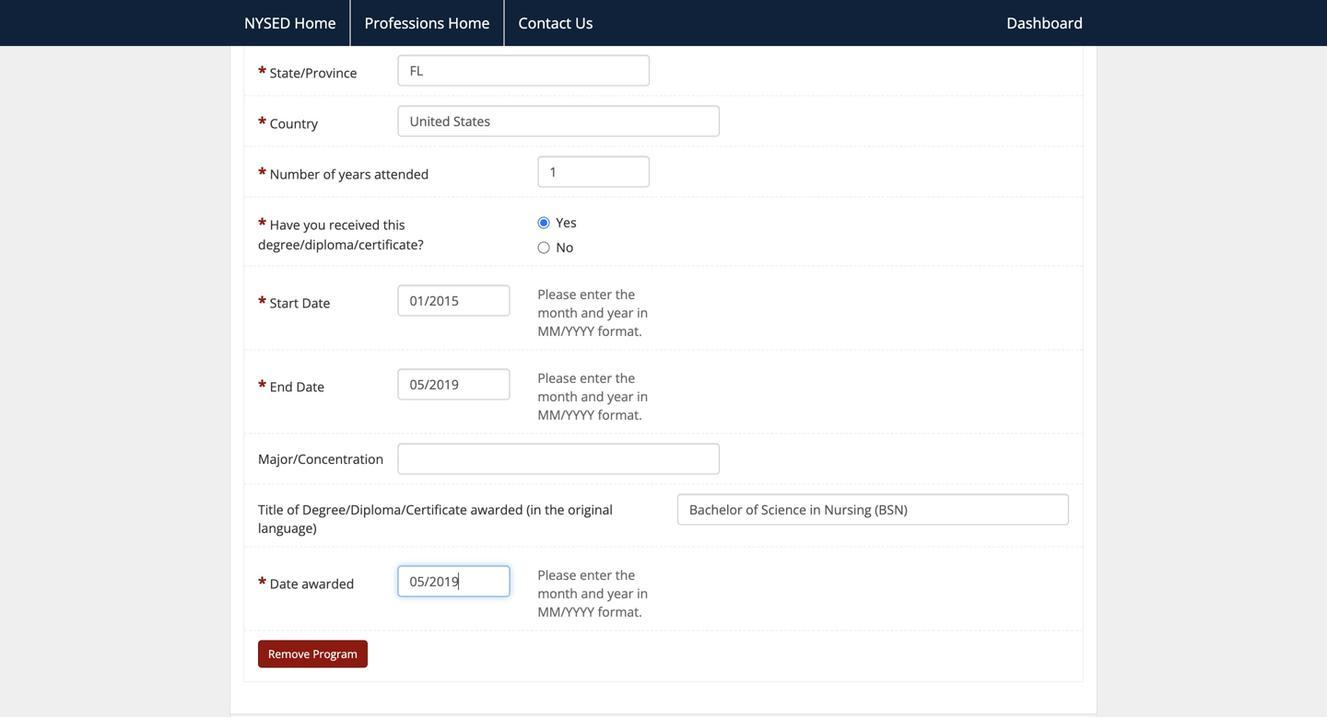 Task type: vqa. For each thing, say whether or not it's contained in the screenshot.
awarded within "Title of Degree/Diploma/Certificate awarded (in the original language)"
yes



Task type: locate. For each thing, give the bounding box(es) containing it.
* for * country
[[258, 112, 266, 133]]

you
[[304, 216, 326, 234]]

4 * from the top
[[258, 163, 266, 184]]

1 vertical spatial mm/yyyy
[[538, 407, 594, 424]]

0 vertical spatial and
[[581, 304, 604, 322]]

* have you received this degree/diploma/certificate?
[[258, 213, 424, 254]]

major/concentration
[[258, 451, 384, 468]]

1 home from the left
[[294, 13, 336, 33]]

format.
[[598, 323, 642, 340], [598, 407, 642, 424], [598, 604, 642, 621]]

1 horizontal spatial of
[[323, 166, 335, 183]]

8 * from the top
[[258, 573, 266, 594]]

start
[[270, 295, 299, 312]]

0 horizontal spatial awarded
[[302, 576, 354, 593]]

1 vertical spatial enter
[[580, 370, 612, 387]]

please
[[538, 286, 576, 303], [538, 370, 576, 387], [538, 567, 576, 584]]

and for * end date
[[581, 388, 604, 406]]

1 vertical spatial in
[[637, 388, 648, 406]]

* left city
[[258, 11, 266, 32]]

* for * city
[[258, 11, 266, 32]]

year for * date awarded
[[607, 585, 634, 603]]

(in
[[526, 501, 541, 519]]

enter for * end date
[[580, 370, 612, 387]]

date right end
[[296, 378, 325, 396]]

of
[[323, 166, 335, 183], [287, 501, 299, 519]]

1 month from the top
[[538, 304, 578, 322]]

date for * end date
[[296, 378, 325, 396]]

2 vertical spatial enter
[[580, 567, 612, 584]]

please enter the month and year in mm/yyyy format. down no
[[538, 286, 648, 340]]

degree/diploma/certificate
[[302, 501, 467, 519]]

0 vertical spatial please enter the month and year in mm/yyyy format.
[[538, 286, 648, 340]]

None text field
[[398, 4, 650, 36], [398, 106, 720, 137], [538, 156, 650, 188], [398, 285, 510, 317], [398, 369, 510, 401], [398, 4, 650, 36], [398, 106, 720, 137], [538, 156, 650, 188], [398, 285, 510, 317], [398, 369, 510, 401]]

2 mm/yyyy from the top
[[538, 407, 594, 424]]

and for * date awarded
[[581, 585, 604, 603]]

mm/yyyy
[[538, 323, 594, 340], [538, 407, 594, 424], [538, 604, 594, 621]]

1 year from the top
[[607, 304, 634, 322]]

2 month from the top
[[538, 388, 578, 406]]

Yes radio
[[538, 217, 550, 229]]

0 vertical spatial year
[[607, 304, 634, 322]]

2 * from the top
[[258, 61, 266, 83]]

awarded down language) at the bottom left of the page
[[302, 576, 354, 593]]

* inside * have you received this degree/diploma/certificate?
[[258, 213, 266, 235]]

month up major/concentration text field
[[538, 388, 578, 406]]

please down no
[[538, 286, 576, 303]]

year for * end date
[[607, 388, 634, 406]]

in for * start date
[[637, 304, 648, 322]]

0 horizontal spatial home
[[294, 13, 336, 33]]

date for * start date
[[302, 295, 330, 312]]

awarded inside title of degree/diploma/certificate awarded (in the original language)
[[470, 501, 523, 519]]

of left years
[[323, 166, 335, 183]]

and for * start date
[[581, 304, 604, 322]]

3 * from the top
[[258, 112, 266, 133]]

please up major/concentration text field
[[538, 370, 576, 387]]

year
[[607, 304, 634, 322], [607, 388, 634, 406], [607, 585, 634, 603]]

1 format. from the top
[[598, 323, 642, 340]]

1 horizontal spatial home
[[448, 13, 490, 33]]

please enter the month and year in mm/yyyy format. down original
[[538, 567, 648, 621]]

end
[[270, 378, 293, 396]]

number
[[270, 166, 320, 183]]

contact us
[[518, 13, 593, 33]]

home for professions home
[[448, 13, 490, 33]]

2 and from the top
[[581, 388, 604, 406]]

of inside * number of years attended
[[323, 166, 335, 183]]

1 horizontal spatial awarded
[[470, 501, 523, 519]]

1 enter from the top
[[580, 286, 612, 303]]

and
[[581, 304, 604, 322], [581, 388, 604, 406], [581, 585, 604, 603]]

please for * end date
[[538, 370, 576, 387]]

in for * date awarded
[[637, 585, 648, 603]]

0 vertical spatial enter
[[580, 286, 612, 303]]

3 please enter the month and year in mm/yyyy format. from the top
[[538, 567, 648, 621]]

1 vertical spatial of
[[287, 501, 299, 519]]

1 vertical spatial awarded
[[302, 576, 354, 593]]

3 mm/yyyy from the top
[[538, 604, 594, 621]]

1 vertical spatial date
[[296, 378, 325, 396]]

date
[[302, 295, 330, 312], [296, 378, 325, 396], [270, 576, 298, 593]]

0 vertical spatial mm/yyyy
[[538, 323, 594, 340]]

* end date
[[258, 376, 325, 397]]

* down language) at the bottom left of the page
[[258, 573, 266, 594]]

mm/yyyy for * start date
[[538, 323, 594, 340]]

1 in from the top
[[637, 304, 648, 322]]

of inside title of degree/diploma/certificate awarded (in the original language)
[[287, 501, 299, 519]]

remove
[[268, 647, 310, 662]]

home right city
[[294, 13, 336, 33]]

2 home from the left
[[448, 13, 490, 33]]

0 vertical spatial in
[[637, 304, 648, 322]]

1 vertical spatial please enter the month and year in mm/yyyy format.
[[538, 370, 648, 424]]

date down language) at the bottom left of the page
[[270, 576, 298, 593]]

3 and from the top
[[581, 585, 604, 603]]

*
[[258, 11, 266, 32], [258, 61, 266, 83], [258, 112, 266, 133], [258, 163, 266, 184], [258, 213, 266, 235], [258, 292, 266, 313], [258, 376, 266, 397], [258, 573, 266, 594]]

0 vertical spatial format.
[[598, 323, 642, 340]]

* left start
[[258, 292, 266, 313]]

month for * end date
[[538, 388, 578, 406]]

* for * have you received this degree/diploma/certificate?
[[258, 213, 266, 235]]

2 vertical spatial please
[[538, 567, 576, 584]]

2 vertical spatial and
[[581, 585, 604, 603]]

of up language) at the bottom left of the page
[[287, 501, 299, 519]]

1 vertical spatial format.
[[598, 407, 642, 424]]

2 vertical spatial in
[[637, 585, 648, 603]]

home
[[294, 13, 336, 33], [448, 13, 490, 33]]

* left end
[[258, 376, 266, 397]]

2 format. from the top
[[598, 407, 642, 424]]

please down (in
[[538, 567, 576, 584]]

awarded
[[470, 501, 523, 519], [302, 576, 354, 593]]

2 vertical spatial month
[[538, 585, 578, 603]]

month for * date awarded
[[538, 585, 578, 603]]

degree/diploma/certificate?
[[258, 236, 424, 254]]

0 vertical spatial awarded
[[470, 501, 523, 519]]

2 vertical spatial mm/yyyy
[[538, 604, 594, 621]]

None text field
[[398, 55, 650, 86], [398, 566, 510, 598], [398, 55, 650, 86], [398, 566, 510, 598]]

2 enter from the top
[[580, 370, 612, 387]]

month down (in
[[538, 585, 578, 603]]

please for * start date
[[538, 286, 576, 303]]

date inside * end date
[[296, 378, 325, 396]]

please enter the month and year in mm/yyyy format. for * end date
[[538, 370, 648, 424]]

2 vertical spatial please enter the month and year in mm/yyyy format.
[[538, 567, 648, 621]]

5 * from the top
[[258, 213, 266, 235]]

date inside * date awarded
[[270, 576, 298, 593]]

0 vertical spatial of
[[323, 166, 335, 183]]

title of degree/diploma/certificate awarded (in the original language)
[[258, 501, 613, 537]]

3 month from the top
[[538, 585, 578, 603]]

* country
[[258, 112, 318, 133]]

1 please enter the month and year in mm/yyyy format. from the top
[[538, 286, 648, 340]]

1 mm/yyyy from the top
[[538, 323, 594, 340]]

* left country on the top of the page
[[258, 112, 266, 133]]

1 vertical spatial and
[[581, 388, 604, 406]]

1 vertical spatial please
[[538, 370, 576, 387]]

the
[[615, 286, 635, 303], [615, 370, 635, 387], [545, 501, 565, 519], [615, 567, 635, 584]]

this
[[383, 216, 405, 234]]

6 * from the top
[[258, 292, 266, 313]]

home right professions
[[448, 13, 490, 33]]

1 vertical spatial month
[[538, 388, 578, 406]]

7 * from the top
[[258, 376, 266, 397]]

0 vertical spatial please
[[538, 286, 576, 303]]

2 in from the top
[[637, 388, 648, 406]]

enter
[[580, 286, 612, 303], [580, 370, 612, 387], [580, 567, 612, 584]]

* down nysed
[[258, 61, 266, 83]]

1 * from the top
[[258, 11, 266, 32]]

3 please from the top
[[538, 567, 576, 584]]

2 year from the top
[[607, 388, 634, 406]]

3 enter from the top
[[580, 567, 612, 584]]

format. for * start date
[[598, 323, 642, 340]]

* for * number of years attended
[[258, 163, 266, 184]]

program
[[313, 647, 357, 662]]

3 year from the top
[[607, 585, 634, 603]]

2 please from the top
[[538, 370, 576, 387]]

2 vertical spatial year
[[607, 585, 634, 603]]

* left number at top
[[258, 163, 266, 184]]

attended
[[374, 166, 429, 183]]

1 and from the top
[[581, 304, 604, 322]]

please enter the month and year in mm/yyyy format. up major/concentration text field
[[538, 370, 648, 424]]

remove program
[[268, 647, 357, 662]]

0 vertical spatial month
[[538, 304, 578, 322]]

professions
[[365, 13, 444, 33]]

please enter the month and year in mm/yyyy format.
[[538, 286, 648, 340], [538, 370, 648, 424], [538, 567, 648, 621]]

* left have
[[258, 213, 266, 235]]

3 format. from the top
[[598, 604, 642, 621]]

* for * date awarded
[[258, 573, 266, 594]]

date inside * start date
[[302, 295, 330, 312]]

0 vertical spatial date
[[302, 295, 330, 312]]

professions home link
[[350, 0, 504, 46]]

2 vertical spatial date
[[270, 576, 298, 593]]

in
[[637, 304, 648, 322], [637, 388, 648, 406], [637, 585, 648, 603]]

3 in from the top
[[637, 585, 648, 603]]

1 vertical spatial year
[[607, 388, 634, 406]]

month
[[538, 304, 578, 322], [538, 388, 578, 406], [538, 585, 578, 603]]

month down no
[[538, 304, 578, 322]]

0 horizontal spatial of
[[287, 501, 299, 519]]

date right start
[[302, 295, 330, 312]]

2 please enter the month and year in mm/yyyy format. from the top
[[538, 370, 648, 424]]

awarded left (in
[[470, 501, 523, 519]]

language)
[[258, 520, 317, 537]]

professions home
[[365, 13, 490, 33]]

nysed home
[[244, 13, 336, 33]]

please enter the month and year in mm/yyyy format. for * date awarded
[[538, 567, 648, 621]]

1 please from the top
[[538, 286, 576, 303]]

Title of Degree/Diploma/Certificate awarded (in the original language) text field
[[677, 495, 1069, 526]]

2 vertical spatial format.
[[598, 604, 642, 621]]



Task type: describe. For each thing, give the bounding box(es) containing it.
enter for * start date
[[580, 286, 612, 303]]

the for * date awarded
[[615, 567, 635, 584]]

city
[[270, 13, 292, 31]]

nysed
[[244, 13, 291, 33]]

received
[[329, 216, 380, 234]]

contact
[[518, 13, 571, 33]]

format. for * date awarded
[[598, 604, 642, 621]]

Major/Concentration text field
[[398, 444, 720, 475]]

remove program link
[[258, 641, 368, 669]]

original
[[568, 501, 613, 519]]

the inside title of degree/diploma/certificate awarded (in the original language)
[[545, 501, 565, 519]]

mm/yyyy for * end date
[[538, 407, 594, 424]]

* date awarded
[[258, 573, 354, 594]]

the for * start date
[[615, 286, 635, 303]]

awarded inside * date awarded
[[302, 576, 354, 593]]

dashboard
[[1007, 13, 1083, 33]]

dashboard link
[[993, 0, 1097, 46]]

* city
[[258, 11, 292, 32]]

please enter the month and year in mm/yyyy format. for * start date
[[538, 286, 648, 340]]

year for * start date
[[607, 304, 634, 322]]

* start date
[[258, 292, 330, 313]]

have
[[270, 216, 300, 234]]

mm/yyyy for * date awarded
[[538, 604, 594, 621]]

* for * state/province
[[258, 61, 266, 83]]

state/province
[[270, 64, 357, 82]]

* number of years attended
[[258, 163, 429, 184]]

please for * date awarded
[[538, 567, 576, 584]]

* for * start date
[[258, 292, 266, 313]]

* for * end date
[[258, 376, 266, 397]]

* state/province
[[258, 61, 357, 83]]

contact us link
[[504, 0, 607, 46]]

nysed home link
[[230, 0, 350, 46]]

title
[[258, 501, 284, 519]]

home for nysed home
[[294, 13, 336, 33]]

us
[[575, 13, 593, 33]]

yes
[[556, 214, 577, 231]]

years
[[339, 166, 371, 183]]

enter for * date awarded
[[580, 567, 612, 584]]

month for * start date
[[538, 304, 578, 322]]

country
[[270, 115, 318, 132]]

in for * end date
[[637, 388, 648, 406]]

the for * end date
[[615, 370, 635, 387]]

format. for * end date
[[598, 407, 642, 424]]

No radio
[[538, 242, 550, 254]]

no
[[556, 239, 573, 256]]



